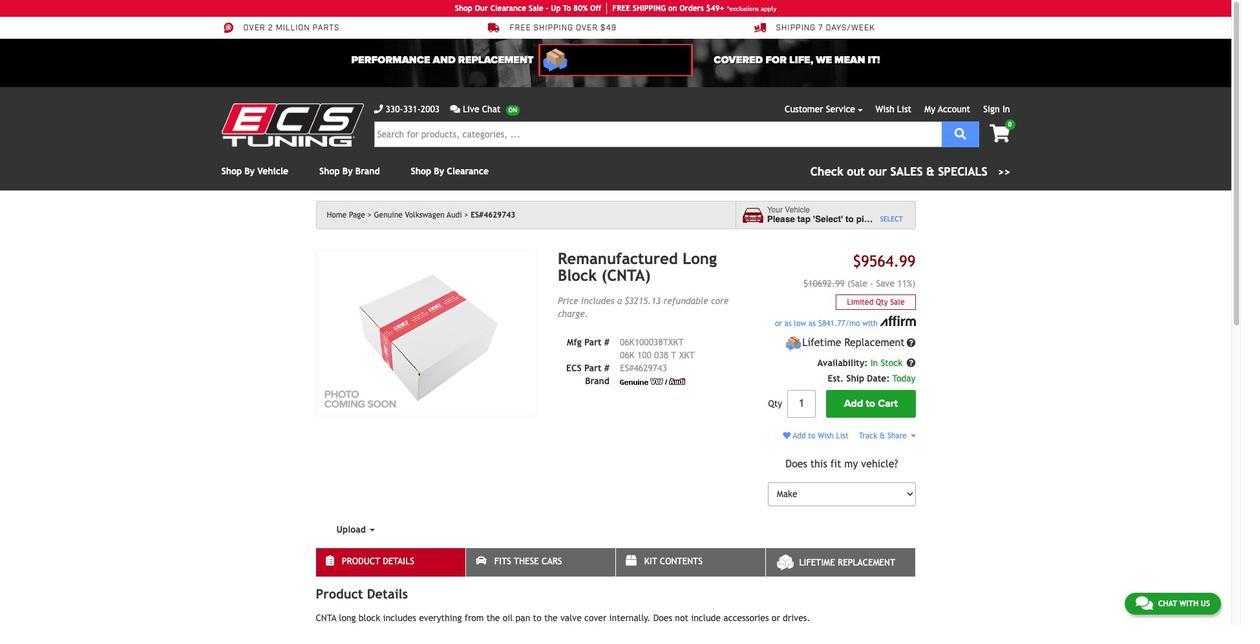 Task type: locate. For each thing, give the bounding box(es) containing it.
shop by clearance
[[411, 166, 489, 176]]

my account link
[[925, 104, 970, 114]]

0 horizontal spatial with
[[862, 320, 878, 329]]

0 horizontal spatial vehicle
[[257, 166, 288, 176]]

does
[[786, 458, 807, 470], [653, 613, 672, 624]]

sales & specials link
[[811, 163, 1010, 180]]

free shipping over $49 link
[[488, 22, 617, 34]]

chat right live at top
[[482, 104, 501, 114]]

0 vertical spatial part
[[584, 337, 602, 348]]

1 horizontal spatial by
[[343, 166, 353, 176]]

question circle image
[[907, 359, 916, 368]]

0 vertical spatial list
[[897, 104, 912, 114]]

1 vertical spatial details
[[367, 587, 408, 602]]

shop for shop by clearance
[[411, 166, 431, 176]]

& right sales at the right top of page
[[926, 165, 935, 178]]

1 horizontal spatial wish
[[876, 104, 894, 114]]

1 horizontal spatial with
[[1180, 600, 1199, 609]]

/mo
[[845, 320, 860, 329]]

1 horizontal spatial a
[[876, 215, 881, 224]]

& for sales
[[926, 165, 935, 178]]

clearance up free
[[490, 4, 526, 13]]

0 vertical spatial add
[[844, 398, 863, 411]]

does left this
[[786, 458, 807, 470]]

1 vertical spatial replacement
[[838, 558, 895, 568]]

or left drives.
[[772, 613, 780, 624]]

# left es#
[[604, 363, 610, 374]]

the
[[544, 613, 558, 624]]

clearance for by
[[447, 166, 489, 176]]

product details down upload dropdown button
[[342, 556, 414, 567]]

free ship ping on orders $49+ *exclusions apply
[[612, 4, 777, 13]]

customer service button
[[785, 103, 863, 116]]

add right "heart" "icon"
[[793, 432, 806, 441]]

1 horizontal spatial as
[[809, 320, 816, 329]]

shop our clearance sale - up to 80% off
[[455, 4, 601, 13]]

shipping
[[776, 23, 816, 33]]

or left low
[[775, 320, 782, 329]]

chat
[[482, 104, 501, 114], [1158, 600, 1177, 609]]

brand up page
[[355, 166, 380, 176]]

vehicle down ecs tuning image
[[257, 166, 288, 176]]

shipping
[[534, 23, 573, 33]]

to inside add to cart button
[[866, 398, 875, 411]]

shop our clearance sale - up to 80% off link
[[455, 3, 607, 14]]

add down ship
[[844, 398, 863, 411]]

cover
[[584, 613, 607, 624]]

brand inside es# 4629743 brand
[[585, 376, 610, 386]]

not
[[675, 613, 688, 624]]

with right /mo
[[862, 320, 878, 329]]

0 horizontal spatial qty
[[768, 399, 782, 409]]

0 vertical spatial does
[[786, 458, 807, 470]]

0 vertical spatial or
[[775, 320, 782, 329]]

availability:
[[817, 358, 868, 368]]

& inside sales & specials link
[[926, 165, 935, 178]]

sale left 'up'
[[529, 4, 544, 13]]

this product is lifetime replacement eligible image
[[785, 335, 801, 351]]

details
[[383, 556, 414, 567], [367, 587, 408, 602]]

0 horizontal spatial in
[[871, 358, 878, 368]]

1 horizontal spatial brand
[[585, 376, 610, 386]]

these
[[514, 556, 539, 567]]

mfg part #
[[567, 337, 610, 348]]

vehicle inside your vehicle please tap 'select' to pick a vehicle
[[785, 205, 810, 214]]

0 vertical spatial lifetime replacement
[[802, 337, 905, 349]]

$
[[818, 320, 822, 329]]

0 horizontal spatial wish
[[818, 432, 834, 441]]

1 vertical spatial &
[[880, 432, 885, 441]]

1 vertical spatial #
[[604, 363, 610, 374]]

1 horizontal spatial &
[[926, 165, 935, 178]]

& right track
[[880, 432, 885, 441]]

# up 06k 100 038 t xkt ecs part #
[[604, 337, 610, 348]]

06k 100 038 t xkt ecs part #
[[566, 350, 695, 374]]

0 horizontal spatial sale
[[529, 4, 544, 13]]

wish up this
[[818, 432, 834, 441]]

clearance up audi
[[447, 166, 489, 176]]

includes inside price includes a $3215.13 refundable core charge.
[[581, 296, 614, 306]]

0 vertical spatial #
[[604, 337, 610, 348]]

include
[[691, 613, 721, 624]]

charge.
[[558, 309, 588, 319]]

part
[[584, 337, 602, 348], [584, 363, 602, 374]]

- left 'up'
[[546, 4, 549, 13]]

home page link
[[327, 211, 372, 220]]

track & share
[[859, 432, 909, 441]]

ping
[[649, 4, 666, 13]]

in up "est. ship date: today"
[[871, 358, 878, 368]]

0 vertical spatial -
[[546, 4, 549, 13]]

0 horizontal spatial -
[[546, 4, 549, 13]]

2 horizontal spatial by
[[434, 166, 444, 176]]

0 horizontal spatial clearance
[[447, 166, 489, 176]]

customer
[[785, 104, 823, 114]]

a right pick
[[876, 215, 881, 224]]

0 horizontal spatial does
[[653, 613, 672, 624]]

share
[[888, 432, 907, 441]]

with left us at bottom right
[[1180, 600, 1199, 609]]

0 vertical spatial with
[[862, 320, 878, 329]]

availability: in stock
[[817, 358, 905, 368]]

0 horizontal spatial brand
[[355, 166, 380, 176]]

1 horizontal spatial vehicle
[[785, 205, 810, 214]]

shop for shop by vehicle
[[221, 166, 242, 176]]

chat right comments image
[[1158, 600, 1177, 609]]

comments image
[[1136, 596, 1153, 612]]

our
[[475, 4, 488, 13]]

1 vertical spatial a
[[617, 296, 622, 306]]

4629743
[[634, 363, 667, 374]]

a inside your vehicle please tap 'select' to pick a vehicle
[[876, 215, 881, 224]]

wish list
[[876, 104, 912, 114]]

my
[[845, 458, 858, 470]]

or inside 'element'
[[775, 320, 782, 329]]

0 vertical spatial replacement
[[845, 337, 905, 349]]

clearance
[[490, 4, 526, 13], [447, 166, 489, 176]]

7
[[818, 23, 823, 33]]

as left $
[[809, 320, 816, 329]]

kit contents
[[644, 556, 703, 567]]

0 vertical spatial clearance
[[490, 4, 526, 13]]

home page
[[327, 211, 365, 220]]

1 vertical spatial does
[[653, 613, 672, 624]]

add to wish list
[[791, 432, 849, 441]]

part right ecs
[[584, 363, 602, 374]]

product details up block
[[316, 587, 408, 602]]

in for sign
[[1003, 104, 1010, 114]]

1 vertical spatial add
[[793, 432, 806, 441]]

refundable
[[664, 296, 708, 306]]

2 # from the top
[[604, 363, 610, 374]]

Search text field
[[374, 122, 942, 147]]

1 vertical spatial wish
[[818, 432, 834, 441]]

product down upload dropdown button
[[342, 556, 380, 567]]

1 horizontal spatial list
[[897, 104, 912, 114]]

1 vertical spatial in
[[871, 358, 878, 368]]

0 horizontal spatial &
[[880, 432, 885, 441]]

details down upload dropdown button
[[383, 556, 414, 567]]

shop
[[455, 4, 472, 13], [221, 166, 242, 176], [319, 166, 340, 176], [411, 166, 431, 176]]

by for brand
[[343, 166, 353, 176]]

330-
[[386, 104, 403, 114]]

2 by from the left
[[343, 166, 353, 176]]

phone image
[[374, 105, 383, 114]]

over 2 million parts
[[243, 23, 340, 33]]

0 horizontal spatial by
[[245, 166, 255, 176]]

upload button
[[316, 517, 396, 543]]

-
[[546, 4, 549, 13], [870, 279, 874, 289]]

0 horizontal spatial a
[[617, 296, 622, 306]]

by
[[245, 166, 255, 176], [343, 166, 353, 176], [434, 166, 444, 176]]

does left not
[[653, 613, 672, 624]]

1 vertical spatial lifetime replacement
[[799, 558, 895, 568]]

list left my
[[897, 104, 912, 114]]

2003
[[421, 104, 440, 114]]

cars
[[542, 556, 562, 567]]

1 by from the left
[[245, 166, 255, 176]]

1 part from the top
[[584, 337, 602, 348]]

330-331-2003 link
[[374, 103, 440, 116]]

brand for es# 4629743 brand
[[585, 376, 610, 386]]

lifetime up drives.
[[799, 558, 835, 568]]

free
[[612, 4, 630, 13]]

as left low
[[785, 320, 792, 329]]

volkswagen
[[405, 211, 445, 220]]

shipping 7 days/week link
[[754, 22, 875, 34]]

1 vertical spatial list
[[836, 432, 849, 441]]

a left $3215.13
[[617, 296, 622, 306]]

accessories
[[724, 613, 769, 624]]

list left track
[[836, 432, 849, 441]]

0 vertical spatial &
[[926, 165, 935, 178]]

product up 'long'
[[316, 587, 363, 602]]

1 vertical spatial chat
[[1158, 600, 1177, 609]]

wish right service
[[876, 104, 894, 114]]

qty
[[876, 298, 888, 307], [768, 399, 782, 409]]

1 horizontal spatial in
[[1003, 104, 1010, 114]]

vehicle up tap
[[785, 205, 810, 214]]

0 vertical spatial wish
[[876, 104, 894, 114]]

0 horizontal spatial add
[[793, 432, 806, 441]]

1 vertical spatial part
[[584, 363, 602, 374]]

2 part from the top
[[584, 363, 602, 374]]

1 vertical spatial vehicle
[[785, 205, 810, 214]]

by up home page link
[[343, 166, 353, 176]]

to left pick
[[846, 215, 854, 224]]

part inside 06k 100 038 t xkt ecs part #
[[584, 363, 602, 374]]

brand down 06k 100 038 t xkt ecs part #
[[585, 376, 610, 386]]

2
[[268, 23, 273, 33]]

or
[[775, 320, 782, 329], [772, 613, 780, 624]]

comments image
[[450, 105, 460, 114]]

it!
[[868, 54, 880, 67]]

0 vertical spatial vehicle
[[257, 166, 288, 176]]

low
[[794, 320, 806, 329]]

in right sign
[[1003, 104, 1010, 114]]

pick
[[856, 215, 874, 224]]

specials
[[938, 165, 988, 178]]

1 vertical spatial qty
[[768, 399, 782, 409]]

es# 4629743 brand
[[585, 363, 667, 386]]

- left the save
[[870, 279, 874, 289]]

1 horizontal spatial chat
[[1158, 600, 1177, 609]]

0 vertical spatial brand
[[355, 166, 380, 176]]

# inside 06k 100 038 t xkt ecs part #
[[604, 363, 610, 374]]

0 vertical spatial sale
[[529, 4, 544, 13]]

1 horizontal spatial includes
[[581, 296, 614, 306]]

part right mfg
[[584, 337, 602, 348]]

0 vertical spatial includes
[[581, 296, 614, 306]]

0 horizontal spatial as
[[785, 320, 792, 329]]

1 vertical spatial includes
[[383, 613, 416, 624]]

clearance for our
[[490, 4, 526, 13]]

product details link
[[316, 549, 465, 577]]

3 by from the left
[[434, 166, 444, 176]]

0 vertical spatial a
[[876, 215, 881, 224]]

1 horizontal spatial clearance
[[490, 4, 526, 13]]

details up block
[[367, 587, 408, 602]]

1 horizontal spatial -
[[870, 279, 874, 289]]

to left cart
[[866, 398, 875, 411]]

shop by vehicle
[[221, 166, 288, 176]]

by for clearance
[[434, 166, 444, 176]]

1 horizontal spatial add
[[844, 398, 863, 411]]

vehicle?
[[861, 458, 898, 470]]

'select'
[[813, 215, 843, 224]]

1 # from the top
[[604, 337, 610, 348]]

select
[[880, 215, 903, 223]]

question circle image
[[907, 339, 916, 348]]

1 vertical spatial product
[[316, 587, 363, 602]]

ship
[[846, 373, 864, 384]]

None text field
[[788, 390, 816, 418]]

1 vertical spatial sale
[[890, 298, 905, 307]]

does this fit my vehicle?
[[786, 458, 898, 470]]

service
[[826, 104, 855, 114]]

1 vertical spatial brand
[[585, 376, 610, 386]]

1 vertical spatial clearance
[[447, 166, 489, 176]]

1 vertical spatial lifetime
[[799, 558, 835, 568]]

es#
[[620, 363, 634, 374]]

0 vertical spatial qty
[[876, 298, 888, 307]]

heart image
[[783, 432, 791, 440]]

add
[[844, 398, 863, 411], [793, 432, 806, 441]]

includes right block
[[383, 613, 416, 624]]

0 vertical spatial in
[[1003, 104, 1010, 114]]

lifetime replacement
[[802, 337, 905, 349], [799, 558, 895, 568]]

0 horizontal spatial includes
[[383, 613, 416, 624]]

add inside add to cart button
[[844, 398, 863, 411]]

lifetime down $
[[802, 337, 841, 349]]

million
[[276, 23, 310, 33]]

*exclusions apply link
[[727, 4, 777, 13]]

fits
[[494, 556, 511, 567]]

by down ecs tuning image
[[245, 166, 255, 176]]

shipping 7 days/week
[[776, 23, 875, 33]]

core
[[711, 296, 729, 306]]

1 vertical spatial -
[[870, 279, 874, 289]]

long
[[339, 613, 356, 624]]

2 as from the left
[[809, 320, 816, 329]]

includes up charge.
[[581, 296, 614, 306]]

please
[[767, 215, 795, 224]]

stock
[[881, 358, 903, 368]]

331-
[[403, 104, 421, 114]]

es#4629743
[[471, 211, 515, 220]]

0 vertical spatial chat
[[482, 104, 501, 114]]

by up "volkswagen"
[[434, 166, 444, 176]]

sale down 11%)
[[890, 298, 905, 307]]



Task type: describe. For each thing, give the bounding box(es) containing it.
block
[[558, 267, 597, 285]]

add for add to wish list
[[793, 432, 806, 441]]

on
[[668, 4, 677, 13]]

kit
[[644, 556, 657, 567]]

0 vertical spatial product details
[[342, 556, 414, 567]]

sign in link
[[984, 104, 1010, 114]]

a inside price includes a $3215.13 refundable core charge.
[[617, 296, 622, 306]]

days/week
[[826, 23, 875, 33]]

in for availability:
[[871, 358, 878, 368]]

1 horizontal spatial qty
[[876, 298, 888, 307]]

track
[[859, 432, 877, 441]]

fits these cars link
[[466, 549, 615, 577]]

& for track
[[880, 432, 885, 441]]

track & share button
[[859, 432, 916, 441]]

search image
[[955, 128, 966, 139]]

apply
[[761, 5, 777, 12]]

$10692.99
[[803, 279, 845, 289]]

price includes a $3215.13 refundable core charge.
[[558, 296, 729, 319]]

genuine volkswagen audi image
[[620, 379, 685, 385]]

$49+
[[706, 4, 724, 13]]

add for add to cart
[[844, 398, 863, 411]]

06k 100 038 t xkt
[[620, 350, 695, 361]]

0 vertical spatial lifetime
[[802, 337, 841, 349]]

ecs
[[566, 363, 582, 374]]

est. ship date: today
[[828, 373, 916, 384]]

est.
[[828, 373, 844, 384]]

(sale
[[847, 279, 868, 289]]

lifetime replacement program banner image
[[539, 44, 693, 76]]

9564.99
[[861, 252, 916, 270]]

with inside 'element'
[[862, 320, 878, 329]]

0 horizontal spatial chat
[[482, 104, 501, 114]]

to right "heart" "icon"
[[808, 432, 816, 441]]

us
[[1201, 600, 1210, 609]]

free
[[510, 23, 531, 33]]

performance
[[351, 54, 430, 67]]

replacement inside the lifetime replacement link
[[838, 558, 895, 568]]

by for vehicle
[[245, 166, 255, 176]]

shop by vehicle link
[[221, 166, 288, 176]]

off
[[590, 4, 601, 13]]

your vehicle please tap 'select' to pick a vehicle
[[767, 205, 914, 224]]

wish list link
[[876, 104, 912, 114]]

over
[[576, 23, 598, 33]]

my
[[925, 104, 936, 114]]

cnta
[[316, 613, 336, 624]]

to
[[563, 4, 571, 13]]

or as low as $ 841.77 /mo with
[[775, 320, 880, 329]]

shop by brand link
[[319, 166, 380, 176]]

drives.
[[783, 613, 810, 624]]

long
[[683, 250, 717, 268]]

1 as from the left
[[785, 320, 792, 329]]

841.77
[[822, 320, 845, 329]]

orders
[[680, 4, 704, 13]]

$10692.99 (sale - save 11%)
[[803, 279, 916, 289]]

sign
[[984, 104, 1000, 114]]

remanufactured long block (cnta)
[[558, 250, 717, 285]]

80%
[[573, 4, 588, 13]]

for
[[766, 54, 787, 67]]

0
[[1008, 121, 1012, 128]]

06k100038txkt
[[620, 337, 684, 348]]

1 vertical spatial product details
[[316, 587, 408, 602]]

$49
[[601, 23, 617, 33]]

life,
[[789, 54, 813, 67]]

and
[[433, 54, 456, 67]]

0 horizontal spatial list
[[836, 432, 849, 441]]

live chat link
[[450, 103, 520, 116]]

cart
[[878, 398, 898, 411]]

to left the
[[533, 613, 542, 624]]

upload
[[336, 525, 368, 535]]

shop for shop by brand
[[319, 166, 340, 176]]

1 horizontal spatial sale
[[890, 298, 905, 307]]

sales
[[891, 165, 923, 178]]

shop by clearance link
[[411, 166, 489, 176]]

11%)
[[897, 279, 916, 289]]

home
[[327, 211, 347, 220]]

up
[[551, 4, 561, 13]]

kit contents link
[[616, 549, 765, 577]]

mean
[[835, 54, 865, 67]]

cnta long block includes everything from the oil pan to the valve cover internally. does not include accessories or drives.
[[316, 613, 810, 624]]

sales & specials
[[891, 165, 988, 178]]

replacement
[[458, 54, 534, 67]]

covered
[[714, 54, 763, 67]]

0 link
[[979, 120, 1015, 144]]

parts
[[313, 23, 340, 33]]

fits these cars
[[494, 556, 562, 567]]

performance and replacement
[[351, 54, 534, 67]]

brand for shop by brand
[[355, 166, 380, 176]]

price
[[558, 296, 578, 306]]

we
[[816, 54, 832, 67]]

over 2 million parts link
[[221, 22, 340, 34]]

0 vertical spatial details
[[383, 556, 414, 567]]

from the
[[465, 613, 500, 624]]

shop by brand
[[319, 166, 380, 176]]

0 vertical spatial product
[[342, 556, 380, 567]]

genuine
[[374, 211, 403, 220]]

over
[[243, 23, 266, 33]]

to inside your vehicle please tap 'select' to pick a vehicle
[[846, 215, 854, 224]]

shop for shop our clearance sale - up to 80% off
[[455, 4, 472, 13]]

add to cart
[[844, 398, 898, 411]]

1 horizontal spatial does
[[786, 458, 807, 470]]

shopping cart image
[[990, 125, 1010, 143]]

chat with us link
[[1125, 593, 1221, 615]]

ecs tuning image
[[221, 103, 364, 147]]

or as low as $841.77/mo with  - affirm financing (opens in modal) element
[[768, 319, 916, 330]]

es#4629743 - 06k100038txkt - remanufactured long block (cnta) - price includes a $3215.13 refundable core charge. - genuine volkswagen audi - volkswagen image
[[316, 250, 537, 417]]

1 vertical spatial or
[[772, 613, 780, 624]]

internally.
[[609, 613, 651, 624]]

1 vertical spatial with
[[1180, 600, 1199, 609]]

sign in
[[984, 104, 1010, 114]]

vehicle
[[884, 215, 914, 224]]



Task type: vqa. For each thing, say whether or not it's contained in the screenshot.
Schwaben - Corporate Logo
no



